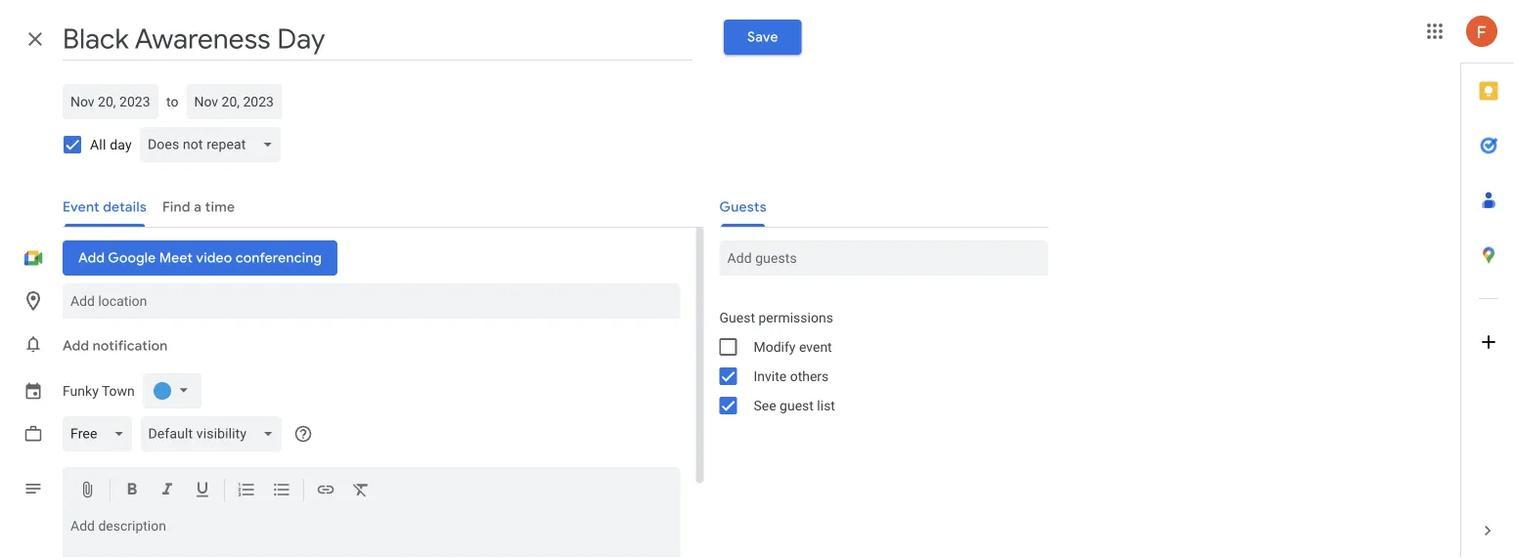 Task type: describe. For each thing, give the bounding box(es) containing it.
bulleted list image
[[272, 480, 292, 503]]

notification
[[93, 337, 168, 355]]

invite others
[[754, 368, 829, 384]]

insert link image
[[316, 480, 336, 503]]

group containing guest permissions
[[704, 303, 1048, 421]]

see
[[754, 398, 776, 414]]

add
[[63, 337, 89, 355]]

modify event
[[754, 339, 832, 355]]

formatting options toolbar
[[63, 468, 680, 515]]

modify
[[754, 339, 796, 355]]

Location text field
[[70, 284, 673, 319]]

guest
[[780, 398, 814, 414]]

underline image
[[193, 480, 212, 503]]

remove formatting image
[[351, 480, 371, 503]]

event
[[799, 339, 832, 355]]

funky town
[[63, 383, 135, 399]]

End date text field
[[194, 90, 274, 113]]

all
[[90, 136, 106, 153]]

day
[[110, 136, 132, 153]]

permissions
[[759, 310, 833, 326]]

save
[[747, 28, 778, 46]]

italic image
[[157, 480, 177, 503]]



Task type: locate. For each thing, give the bounding box(es) containing it.
bold image
[[122, 480, 142, 503]]

numbered list image
[[237, 480, 256, 503]]

save button
[[724, 20, 802, 55]]

Title text field
[[63, 18, 693, 61]]

others
[[790, 368, 829, 384]]

add notification
[[63, 337, 168, 355]]

tab list
[[1461, 64, 1515, 504]]

None field
[[140, 127, 289, 162], [63, 417, 140, 452], [140, 417, 290, 452], [140, 127, 289, 162], [63, 417, 140, 452], [140, 417, 290, 452]]

list
[[817, 398, 835, 414]]

see guest list
[[754, 398, 835, 414]]

Description text field
[[63, 518, 680, 559]]

invite
[[754, 368, 787, 384]]

town
[[102, 383, 135, 399]]

all day
[[90, 136, 132, 153]]

Guests text field
[[727, 241, 1040, 276]]

Start date text field
[[70, 90, 151, 113]]

add notification button
[[55, 323, 175, 370]]

group
[[704, 303, 1048, 421]]

to
[[166, 93, 178, 110]]

guest permissions
[[719, 310, 833, 326]]

guest
[[719, 310, 755, 326]]

funky
[[63, 383, 99, 399]]



Task type: vqa. For each thing, say whether or not it's contained in the screenshot.
column header
no



